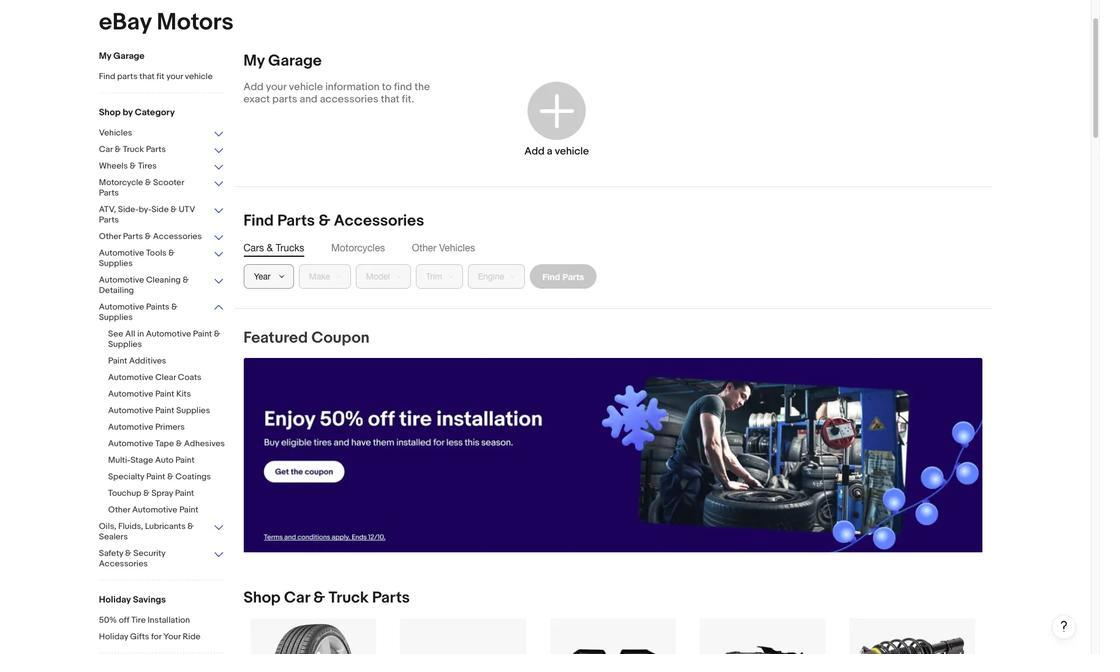 Task type: locate. For each thing, give the bounding box(es) containing it.
your
[[166, 71, 183, 82], [266, 81, 287, 93]]

50% off tire installation link
[[99, 615, 225, 626]]

fit.
[[402, 93, 415, 105]]

truck
[[123, 144, 144, 154], [329, 589, 369, 608]]

vehicle inside button
[[555, 145, 589, 157]]

1 horizontal spatial my garage
[[244, 51, 322, 70]]

accessories down atv, side-by-side & utv parts dropdown button
[[153, 231, 202, 242]]

2 vertical spatial find
[[543, 271, 560, 282]]

1 horizontal spatial car
[[284, 589, 310, 608]]

featured coupon
[[244, 329, 370, 348]]

0 horizontal spatial vehicle
[[185, 71, 213, 82]]

parts left fit
[[117, 71, 138, 82]]

other inside main content
[[412, 242, 437, 253]]

my garage inside main content
[[244, 51, 322, 70]]

1 horizontal spatial parts
[[273, 93, 298, 105]]

auto
[[155, 455, 174, 465]]

tires
[[138, 161, 157, 171]]

vehicles car & truck parts wheels & tires motorcycle & scooter parts atv, side-by-side & utv parts other parts & accessories automotive tools & supplies automotive cleaning & detailing automotive paints & supplies see all in automotive paint & supplies paint additives automotive clear coats automotive paint kits automotive paint supplies automotive primers automotive tape & adhesives multi-stage auto paint specialty paint & coatings touchup & spray paint other automotive paint oils, fluids, lubricants & sealers safety & security accessories
[[99, 128, 225, 569]]

vehicle right fit
[[185, 71, 213, 82]]

0 horizontal spatial truck
[[123, 144, 144, 154]]

side
[[152, 204, 169, 215]]

stage
[[131, 455, 153, 465]]

fit
[[157, 71, 164, 82]]

0 vertical spatial car
[[99, 144, 113, 154]]

truck inside vehicles car & truck parts wheels & tires motorcycle & scooter parts atv, side-by-side & utv parts other parts & accessories automotive tools & supplies automotive cleaning & detailing automotive paints & supplies see all in automotive paint & supplies paint additives automotive clear coats automotive paint kits automotive paint supplies automotive primers automotive tape & adhesives multi-stage auto paint specialty paint & coatings touchup & spray paint other automotive paint oils, fluids, lubricants & sealers safety & security accessories
[[123, 144, 144, 154]]

holiday up 50%
[[99, 594, 131, 606]]

enjoy 50% off tire installation image
[[244, 358, 983, 552]]

vehicle right a
[[555, 145, 589, 157]]

1 horizontal spatial find
[[244, 211, 274, 230]]

1 horizontal spatial add
[[525, 145, 545, 157]]

0 horizontal spatial your
[[166, 71, 183, 82]]

0 horizontal spatial vehicles
[[99, 128, 132, 138]]

0 vertical spatial other
[[99, 231, 121, 242]]

add a vehicle image
[[525, 78, 589, 143]]

car inside vehicles car & truck parts wheels & tires motorcycle & scooter parts atv, side-by-side & utv parts other parts & accessories automotive tools & supplies automotive cleaning & detailing automotive paints & supplies see all in automotive paint & supplies paint additives automotive clear coats automotive paint kits automotive paint supplies automotive primers automotive tape & adhesives multi-stage auto paint specialty paint & coatings touchup & spray paint other automotive paint oils, fluids, lubricants & sealers safety & security accessories
[[99, 144, 113, 154]]

add left a
[[525, 145, 545, 157]]

specialty
[[108, 471, 144, 482]]

1 vertical spatial parts
[[273, 93, 298, 105]]

parts left the and
[[273, 93, 298, 105]]

add for add your vehicle information to find the exact parts and accessories that fit.
[[244, 81, 264, 93]]

touchup
[[108, 488, 141, 498]]

side-
[[118, 204, 139, 215]]

clear
[[155, 372, 176, 383]]

other automotive paint link
[[108, 504, 234, 516]]

1 vertical spatial other
[[412, 242, 437, 253]]

0 horizontal spatial accessories
[[99, 558, 148, 569]]

trucks
[[276, 242, 305, 253]]

1 vertical spatial add
[[525, 145, 545, 157]]

sealers
[[99, 531, 128, 542]]

parts
[[117, 71, 138, 82], [273, 93, 298, 105]]

truck inside main content
[[329, 589, 369, 608]]

car
[[99, 144, 113, 154], [284, 589, 310, 608]]

cars & trucks
[[244, 242, 305, 253]]

automotive tape & adhesives link
[[108, 438, 234, 450]]

holiday down 50%
[[99, 631, 128, 642]]

paint up coatings
[[176, 455, 195, 465]]

tab list inside main content
[[244, 241, 983, 254]]

that left the fit.
[[381, 93, 400, 105]]

0 vertical spatial truck
[[123, 144, 144, 154]]

1 horizontal spatial accessories
[[153, 231, 202, 242]]

shop inside main content
[[244, 589, 281, 608]]

all
[[125, 329, 135, 339]]

1 vertical spatial car
[[284, 589, 310, 608]]

my garage down ebay
[[99, 50, 145, 62]]

oils,
[[99, 521, 116, 531]]

1 horizontal spatial vehicle
[[289, 81, 323, 93]]

car inside main content
[[284, 589, 310, 608]]

2 vertical spatial accessories
[[99, 558, 148, 569]]

scooter
[[153, 177, 184, 188]]

shop
[[99, 107, 121, 118], [244, 589, 281, 608]]

paint down clear
[[155, 389, 174, 399]]

help, opens dialogs image
[[1059, 620, 1071, 633]]

vehicles button
[[99, 128, 225, 139]]

add left the and
[[244, 81, 264, 93]]

2 vertical spatial other
[[108, 504, 130, 515]]

my inside main content
[[244, 51, 265, 70]]

accessories down sealers
[[99, 558, 148, 569]]

accessories
[[334, 211, 424, 230], [153, 231, 202, 242], [99, 558, 148, 569]]

automotive cleaning & detailing button
[[99, 275, 225, 297]]

holiday
[[99, 594, 131, 606], [99, 631, 128, 642]]

paint down 'touchup & spray paint' link
[[179, 504, 198, 515]]

my garage up exact
[[244, 51, 322, 70]]

1 horizontal spatial shop
[[244, 589, 281, 608]]

car for shop
[[284, 589, 310, 608]]

add for add a vehicle
[[525, 145, 545, 157]]

add inside 'add a vehicle' button
[[525, 145, 545, 157]]

2 horizontal spatial find
[[543, 271, 560, 282]]

0 horizontal spatial find
[[99, 71, 115, 82]]

1 horizontal spatial vehicles
[[439, 242, 475, 253]]

your right fit
[[166, 71, 183, 82]]

find parts & accessories
[[244, 211, 424, 230]]

my garage
[[99, 50, 145, 62], [244, 51, 322, 70]]

ride
[[183, 631, 201, 642]]

utv
[[179, 204, 195, 215]]

0 horizontal spatial car
[[99, 144, 113, 154]]

0 vertical spatial vehicles
[[99, 128, 132, 138]]

that
[[140, 71, 155, 82], [381, 93, 400, 105]]

find for find parts
[[543, 271, 560, 282]]

1 vertical spatial shop
[[244, 589, 281, 608]]

your left the and
[[266, 81, 287, 93]]

1 vertical spatial vehicles
[[439, 242, 475, 253]]

my up exact
[[244, 51, 265, 70]]

motorcycles
[[331, 242, 385, 253]]

by
[[123, 107, 133, 118]]

1 vertical spatial holiday
[[99, 631, 128, 642]]

garage up 'find parts that fit your vehicle'
[[113, 50, 145, 62]]

truck for vehicles
[[123, 144, 144, 154]]

0 vertical spatial parts
[[117, 71, 138, 82]]

0 vertical spatial holiday
[[99, 594, 131, 606]]

0 vertical spatial find
[[99, 71, 115, 82]]

in
[[137, 329, 144, 339]]

add
[[244, 81, 264, 93], [525, 145, 545, 157]]

that left fit
[[140, 71, 155, 82]]

see
[[108, 329, 123, 339]]

paint up paint additives link
[[193, 329, 212, 339]]

add a vehicle
[[525, 145, 589, 157]]

0 horizontal spatial that
[[140, 71, 155, 82]]

security
[[133, 548, 166, 558]]

None text field
[[244, 358, 983, 553]]

vehicles inside vehicles car & truck parts wheels & tires motorcycle & scooter parts atv, side-by-side & utv parts other parts & accessories automotive tools & supplies automotive cleaning & detailing automotive paints & supplies see all in automotive paint & supplies paint additives automotive clear coats automotive paint kits automotive paint supplies automotive primers automotive tape & adhesives multi-stage auto paint specialty paint & coatings touchup & spray paint other automotive paint oils, fluids, lubricants & sealers safety & security accessories
[[99, 128, 132, 138]]

find parts
[[543, 271, 584, 282]]

accessories up "motorcycles"
[[334, 211, 424, 230]]

2 holiday from the top
[[99, 631, 128, 642]]

add inside "add your vehicle information to find the exact parts and accessories that fit."
[[244, 81, 264, 93]]

vehicle
[[185, 71, 213, 82], [289, 81, 323, 93], [555, 145, 589, 157]]

0 horizontal spatial add
[[244, 81, 264, 93]]

see all in automotive paint & supplies link
[[108, 329, 234, 351]]

ebay motors
[[99, 8, 234, 37]]

vehicle inside "add your vehicle information to find the exact parts and accessories that fit."
[[289, 81, 323, 93]]

1 horizontal spatial my
[[244, 51, 265, 70]]

0 vertical spatial add
[[244, 81, 264, 93]]

garage
[[113, 50, 145, 62], [268, 51, 322, 70]]

tire
[[131, 615, 146, 625]]

the
[[415, 81, 430, 93]]

automotive
[[99, 248, 144, 258], [99, 275, 144, 285], [99, 302, 144, 312], [146, 329, 191, 339], [108, 372, 153, 383], [108, 389, 153, 399], [108, 405, 153, 416], [108, 422, 153, 432], [108, 438, 153, 449], [132, 504, 177, 515]]

lubricants
[[145, 521, 186, 531]]

1 vertical spatial truck
[[329, 589, 369, 608]]

0 horizontal spatial shop
[[99, 107, 121, 118]]

my
[[99, 50, 111, 62], [244, 51, 265, 70]]

1 horizontal spatial truck
[[329, 589, 369, 608]]

1 vertical spatial find
[[244, 211, 274, 230]]

my down ebay
[[99, 50, 111, 62]]

holiday inside '50% off tire installation holiday gifts for your ride'
[[99, 631, 128, 642]]

0 vertical spatial shop
[[99, 107, 121, 118]]

supplies up the additives
[[108, 339, 142, 349]]

garage up the and
[[268, 51, 322, 70]]

other vehicles
[[412, 242, 475, 253]]

find inside find parts button
[[543, 271, 560, 282]]

and
[[300, 93, 318, 105]]

1 horizontal spatial your
[[266, 81, 287, 93]]

category
[[135, 107, 175, 118]]

0 horizontal spatial my garage
[[99, 50, 145, 62]]

paints
[[146, 302, 170, 312]]

spray
[[152, 488, 173, 498]]

tab list
[[244, 241, 983, 254]]

add a vehicle button
[[481, 64, 633, 174]]

0 vertical spatial accessories
[[334, 211, 424, 230]]

1 horizontal spatial that
[[381, 93, 400, 105]]

motorcycle & scooter parts button
[[99, 177, 225, 199]]

that inside "add your vehicle information to find the exact parts and accessories that fit."
[[381, 93, 400, 105]]

supplies up see
[[99, 312, 133, 322]]

parts
[[146, 144, 166, 154], [99, 188, 119, 198], [277, 211, 315, 230], [99, 215, 119, 225], [123, 231, 143, 242], [563, 271, 584, 282], [372, 589, 410, 608]]

1 vertical spatial that
[[381, 93, 400, 105]]

tab list containing cars & trucks
[[244, 241, 983, 254]]

vehicle left information
[[289, 81, 323, 93]]

savings
[[133, 594, 166, 606]]

parts inside "add your vehicle information to find the exact parts and accessories that fit."
[[273, 93, 298, 105]]

0 horizontal spatial garage
[[113, 50, 145, 62]]

find inside find parts that fit your vehicle link
[[99, 71, 115, 82]]

50% off tire installation holiday gifts for your ride
[[99, 615, 201, 642]]

2 horizontal spatial accessories
[[334, 211, 424, 230]]

paint up "spray"
[[146, 471, 165, 482]]

paint
[[193, 329, 212, 339], [108, 356, 127, 366], [155, 389, 174, 399], [155, 405, 174, 416], [176, 455, 195, 465], [146, 471, 165, 482], [175, 488, 194, 498], [179, 504, 198, 515]]

gifts
[[130, 631, 149, 642]]

specialty paint & coatings link
[[108, 471, 234, 483]]

automotive clear coats link
[[108, 372, 234, 384]]

paint down automotive paint kits link
[[155, 405, 174, 416]]

other
[[99, 231, 121, 242], [412, 242, 437, 253], [108, 504, 130, 515]]

find for find parts that fit your vehicle
[[99, 71, 115, 82]]

safety
[[99, 548, 123, 558]]

&
[[115, 144, 121, 154], [130, 161, 136, 171], [145, 177, 151, 188], [171, 204, 177, 215], [319, 211, 331, 230], [145, 231, 151, 242], [267, 242, 273, 253], [169, 248, 175, 258], [183, 275, 189, 285], [171, 302, 178, 312], [214, 329, 220, 339], [176, 438, 182, 449], [167, 471, 174, 482], [143, 488, 150, 498], [188, 521, 194, 531], [125, 548, 132, 558], [314, 589, 325, 608]]

1 horizontal spatial garage
[[268, 51, 322, 70]]

2 horizontal spatial vehicle
[[555, 145, 589, 157]]

your inside "add your vehicle information to find the exact parts and accessories that fit."
[[266, 81, 287, 93]]

main content
[[234, 51, 1077, 654]]



Task type: vqa. For each thing, say whether or not it's contained in the screenshot.
Find parts that fit your vehicle link
yes



Task type: describe. For each thing, give the bounding box(es) containing it.
paint additives link
[[108, 356, 234, 367]]

truck for shop
[[329, 589, 369, 608]]

find parts that fit your vehicle link
[[99, 71, 225, 83]]

motors
[[157, 8, 234, 37]]

0 horizontal spatial my
[[99, 50, 111, 62]]

other parts & accessories button
[[99, 231, 225, 243]]

parts inside find parts button
[[563, 271, 584, 282]]

shop by category
[[99, 107, 175, 118]]

coupon
[[312, 329, 370, 348]]

shop for shop car & truck parts
[[244, 589, 281, 608]]

atv,
[[99, 204, 116, 215]]

automotive tools & supplies button
[[99, 248, 225, 270]]

vehicles inside main content
[[439, 242, 475, 253]]

installation
[[148, 615, 190, 625]]

information
[[326, 81, 380, 93]]

your
[[163, 631, 181, 642]]

featured
[[244, 329, 308, 348]]

additives
[[129, 356, 166, 366]]

automotive paints & supplies button
[[99, 302, 225, 324]]

paint down coatings
[[175, 488, 194, 498]]

detailing
[[99, 285, 134, 295]]

1 vertical spatial accessories
[[153, 231, 202, 242]]

multi-
[[108, 455, 131, 465]]

by-
[[139, 204, 152, 215]]

none text field inside main content
[[244, 358, 983, 553]]

ebay
[[99, 8, 152, 37]]

main content containing my garage
[[234, 51, 1077, 654]]

automotive paint supplies link
[[108, 405, 234, 417]]

find for find parts & accessories
[[244, 211, 274, 230]]

find
[[394, 81, 412, 93]]

garage inside main content
[[268, 51, 322, 70]]

vehicle for add your vehicle information to find the exact parts and accessories that fit.
[[289, 81, 323, 93]]

for
[[151, 631, 162, 642]]

adhesives
[[184, 438, 225, 449]]

cleaning
[[146, 275, 181, 285]]

kits
[[176, 389, 191, 399]]

coats
[[178, 372, 202, 383]]

wheels
[[99, 161, 128, 171]]

0 vertical spatial that
[[140, 71, 155, 82]]

holiday savings
[[99, 594, 166, 606]]

a
[[547, 145, 553, 157]]

shop for shop by category
[[99, 107, 121, 118]]

safety & security accessories button
[[99, 548, 225, 570]]

motorcycle
[[99, 177, 143, 188]]

tape
[[155, 438, 174, 449]]

fluids,
[[118, 521, 143, 531]]

oils, fluids, lubricants & sealers button
[[99, 521, 225, 543]]

accessories
[[320, 93, 379, 105]]

holiday gifts for your ride link
[[99, 631, 225, 643]]

find parts button
[[530, 264, 597, 289]]

automotive paint kits link
[[108, 389, 234, 400]]

touchup & spray paint link
[[108, 488, 234, 500]]

car & truck parts button
[[99, 144, 225, 156]]

atv, side-by-side & utv parts button
[[99, 204, 225, 226]]

car for vehicles
[[99, 144, 113, 154]]

add your vehicle information to find the exact parts and accessories that fit.
[[244, 81, 430, 105]]

50%
[[99, 615, 117, 625]]

to
[[382, 81, 392, 93]]

vehicle for add a vehicle
[[555, 145, 589, 157]]

supplies down kits
[[176, 405, 210, 416]]

find parts that fit your vehicle
[[99, 71, 213, 82]]

tools
[[146, 248, 167, 258]]

paint down see
[[108, 356, 127, 366]]

wheels & tires button
[[99, 161, 225, 172]]

multi-stage auto paint link
[[108, 455, 234, 466]]

accessories inside main content
[[334, 211, 424, 230]]

exact
[[244, 93, 270, 105]]

primers
[[155, 422, 185, 432]]

cars
[[244, 242, 264, 253]]

shop car & truck parts
[[244, 589, 410, 608]]

supplies up detailing
[[99, 258, 133, 268]]

coatings
[[175, 471, 211, 482]]

1 holiday from the top
[[99, 594, 131, 606]]

automotive primers link
[[108, 422, 234, 433]]

0 horizontal spatial parts
[[117, 71, 138, 82]]

off
[[119, 615, 129, 625]]



